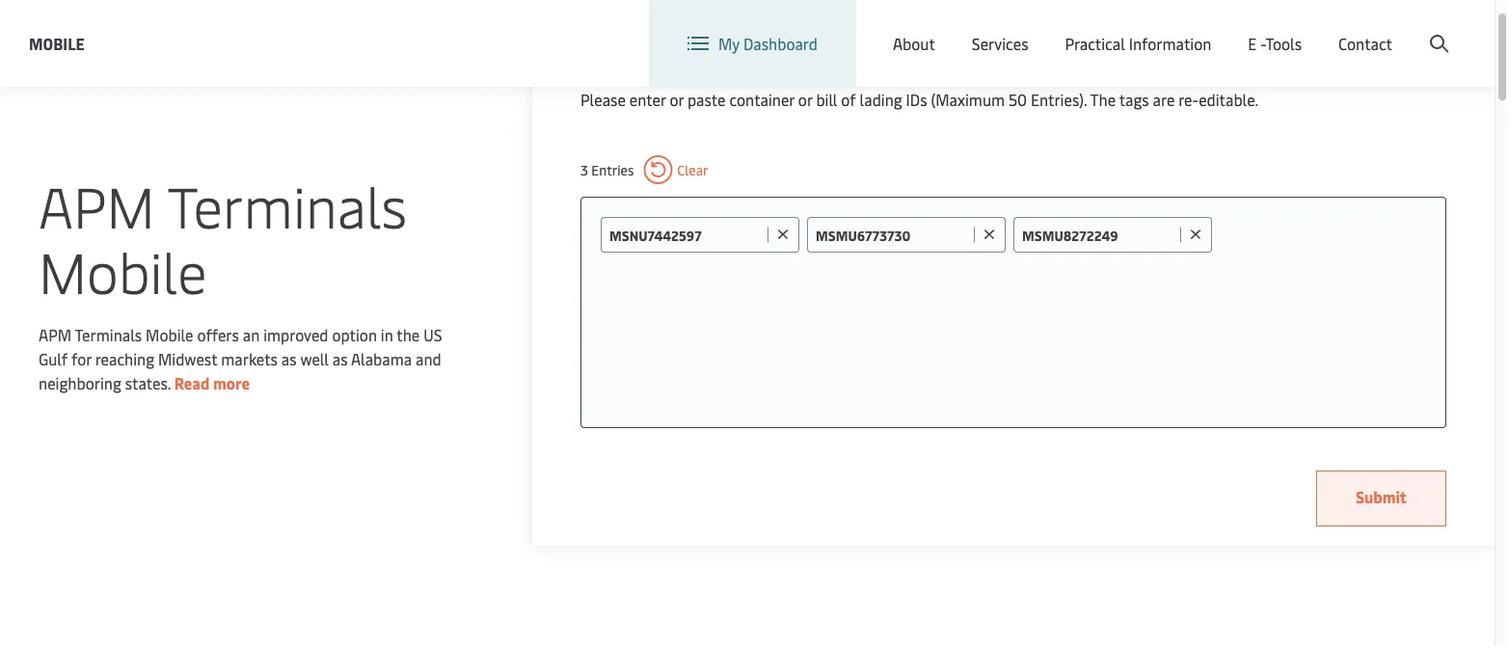 Task type: describe. For each thing, give the bounding box(es) containing it.
the
[[397, 325, 420, 345]]

midwest
[[158, 349, 217, 369]]

more
[[213, 373, 250, 393]]

reaching
[[95, 349, 154, 369]]

clear button
[[644, 156, 708, 185]]

paste
[[688, 90, 726, 110]]

please enter or paste container or bill of lading ids (maximum 50 entries). the tags are re-editable.
[[581, 90, 1259, 110]]

switch location
[[952, 18, 1061, 39]]

e -tools
[[1248, 33, 1302, 54]]

alabama
[[351, 349, 412, 369]]

well
[[300, 349, 329, 369]]

for
[[71, 349, 91, 369]]

2 or from the left
[[798, 90, 812, 110]]

markets
[[221, 349, 278, 369]]

tools
[[1266, 33, 1302, 54]]

global
[[1123, 18, 1167, 39]]

login / create account link
[[1267, 0, 1458, 57]]

2 as from the left
[[333, 349, 348, 369]]

in
[[381, 325, 393, 345]]

services
[[972, 33, 1029, 54]]

apm terminals mobile offers an improved option in the us gulf for reaching midwest markets as well as alabama and neighboring states.
[[39, 325, 442, 393]]

Entered ID text field
[[816, 226, 969, 244]]

bill
[[816, 90, 838, 110]]

neighboring
[[39, 373, 121, 393]]

lading
[[860, 90, 902, 110]]

are
[[1153, 90, 1175, 110]]

my dashboard button
[[687, 0, 818, 87]]

login / create account
[[1302, 18, 1458, 39]]

0 vertical spatial mobile
[[29, 33, 85, 54]]

re-
[[1179, 90, 1199, 110]]

submit button
[[1316, 471, 1447, 527]]

1 entered id text field from the left
[[610, 226, 763, 244]]

mobile for apm terminals mobile
[[39, 233, 207, 309]]

practical information button
[[1065, 0, 1212, 87]]

apm for apm terminals mobile
[[39, 167, 155, 243]]

import availability
[[581, 41, 794, 78]]

read
[[174, 373, 210, 393]]

menu
[[1171, 18, 1211, 39]]

submit
[[1356, 487, 1407, 508]]

1 as from the left
[[281, 349, 297, 369]]

read more
[[174, 373, 250, 393]]

please
[[581, 90, 626, 110]]

gulf
[[39, 349, 68, 369]]

mobile link
[[29, 31, 85, 55]]

-
[[1261, 33, 1266, 54]]

e
[[1248, 33, 1257, 54]]

terminals for apm terminals mobile offers an improved option in the us gulf for reaching midwest markets as well as alabama and neighboring states.
[[75, 325, 142, 345]]

practical
[[1065, 33, 1125, 54]]

us
[[424, 325, 442, 345]]

2 entered id text field from the left
[[1022, 226, 1176, 244]]

entries
[[592, 161, 634, 179]]

/
[[1343, 18, 1350, 39]]

1 or from the left
[[670, 90, 684, 110]]

offers
[[197, 325, 239, 345]]

3 entries
[[581, 161, 634, 179]]



Task type: vqa. For each thing, say whether or not it's contained in the screenshot.
2nd 10/16/23 05:00 from the right
no



Task type: locate. For each thing, give the bounding box(es) containing it.
0 horizontal spatial or
[[670, 90, 684, 110]]

apm inside apm terminals mobile offers an improved option in the us gulf for reaching midwest markets as well as alabama and neighboring states.
[[39, 325, 71, 345]]

switch
[[952, 18, 998, 39]]

or
[[670, 90, 684, 110], [798, 90, 812, 110]]

of
[[841, 90, 856, 110]]

1 horizontal spatial entered id text field
[[1022, 226, 1176, 244]]

global menu button
[[1081, 0, 1230, 57]]

container
[[730, 90, 795, 110]]

0 horizontal spatial entered id text field
[[610, 226, 763, 244]]

improved
[[263, 325, 328, 345]]

apm
[[39, 167, 155, 243], [39, 325, 71, 345]]

dashboard
[[743, 33, 818, 54]]

as down improved
[[281, 349, 297, 369]]

3
[[581, 161, 588, 179]]

my dashboard
[[718, 33, 818, 54]]

create
[[1353, 18, 1398, 39]]

1 horizontal spatial as
[[333, 349, 348, 369]]

location
[[1002, 18, 1061, 39]]

0 vertical spatial terminals
[[167, 167, 407, 243]]

contact
[[1339, 33, 1393, 54]]

login
[[1302, 18, 1340, 39]]

1 vertical spatial apm
[[39, 325, 71, 345]]

as right well
[[333, 349, 348, 369]]

0 vertical spatial apm
[[39, 167, 155, 243]]

as
[[281, 349, 297, 369], [333, 349, 348, 369]]

editable.
[[1199, 90, 1259, 110]]

50
[[1009, 90, 1027, 110]]

an
[[243, 325, 260, 345]]

0 horizontal spatial as
[[281, 349, 297, 369]]

read more link
[[174, 373, 250, 393]]

import
[[581, 41, 662, 78]]

1 vertical spatial terminals
[[75, 325, 142, 345]]

account
[[1401, 18, 1458, 39]]

contact button
[[1339, 0, 1393, 87]]

terminals
[[167, 167, 407, 243], [75, 325, 142, 345]]

0 horizontal spatial terminals
[[75, 325, 142, 345]]

2 vertical spatial mobile
[[146, 325, 193, 345]]

terminals inside apm terminals mobile offers an improved option in the us gulf for reaching midwest markets as well as alabama and neighboring states.
[[75, 325, 142, 345]]

1 horizontal spatial or
[[798, 90, 812, 110]]

apm for apm terminals mobile offers an improved option in the us gulf for reaching midwest markets as well as alabama and neighboring states.
[[39, 325, 71, 345]]

apm terminals mobile
[[39, 167, 407, 309]]

mobile secondary image
[[68, 320, 406, 609]]

terminals inside 'apm terminals mobile'
[[167, 167, 407, 243]]

switch location button
[[921, 18, 1061, 39]]

1 horizontal spatial terminals
[[167, 167, 407, 243]]

1 apm from the top
[[39, 167, 155, 243]]

the
[[1090, 90, 1116, 110]]

or right enter
[[670, 90, 684, 110]]

practical information
[[1065, 33, 1212, 54]]

entries).
[[1031, 90, 1087, 110]]

(maximum
[[931, 90, 1005, 110]]

option
[[332, 325, 377, 345]]

about button
[[893, 0, 935, 87]]

mobile
[[29, 33, 85, 54], [39, 233, 207, 309], [146, 325, 193, 345]]

Entered ID text field
[[610, 226, 763, 244], [1022, 226, 1176, 244]]

terminals for apm terminals mobile
[[167, 167, 407, 243]]

e -tools button
[[1248, 0, 1302, 87]]

and
[[416, 349, 441, 369]]

about
[[893, 33, 935, 54]]

mobile for apm terminals mobile offers an improved option in the us gulf for reaching midwest markets as well as alabama and neighboring states.
[[146, 325, 193, 345]]

apm inside 'apm terminals mobile'
[[39, 167, 155, 243]]

services button
[[972, 0, 1029, 87]]

mobile inside apm terminals mobile offers an improved option in the us gulf for reaching midwest markets as well as alabama and neighboring states.
[[146, 325, 193, 345]]

states.
[[125, 373, 171, 393]]

information
[[1129, 33, 1212, 54]]

2 apm from the top
[[39, 325, 71, 345]]

or left bill
[[798, 90, 812, 110]]

mobile inside 'apm terminals mobile'
[[39, 233, 207, 309]]

global menu
[[1123, 18, 1211, 39]]

tags
[[1119, 90, 1149, 110]]

my
[[718, 33, 740, 54]]

clear
[[677, 161, 708, 179]]

ids
[[906, 90, 927, 110]]

enter
[[630, 90, 666, 110]]

1 vertical spatial mobile
[[39, 233, 207, 309]]

availability
[[668, 41, 794, 78]]



